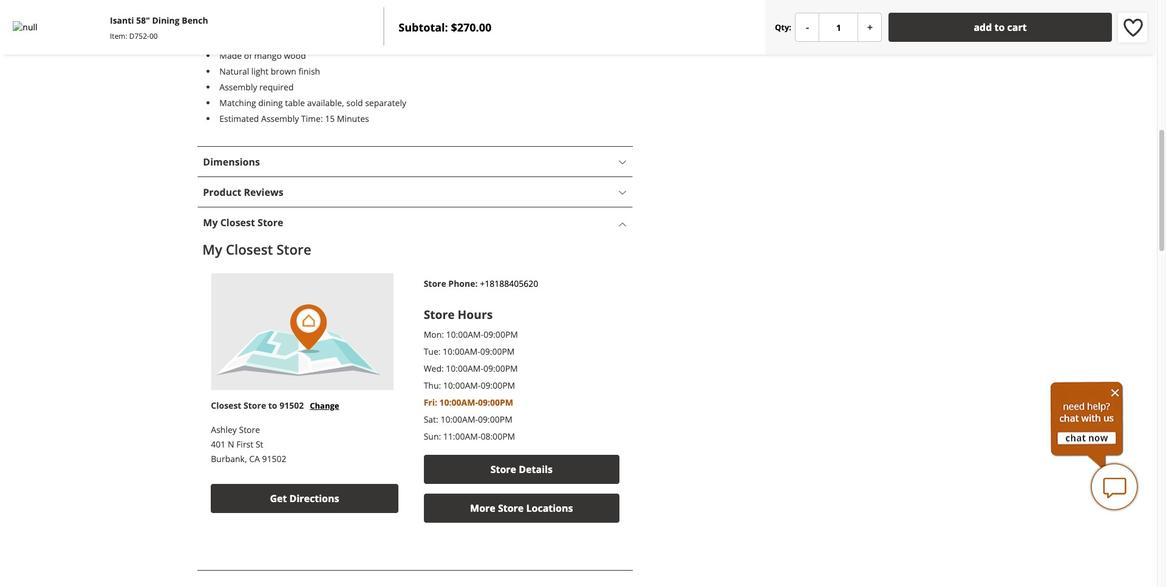 Task type: vqa. For each thing, say whether or not it's contained in the screenshot.
button
yes



Task type: locate. For each thing, give the bounding box(es) containing it.
your right for
[[525, 0, 543, 11]]

mango up makes
[[516, 11, 543, 23]]

0 vertical spatial my closest store
[[203, 216, 283, 230]]

for
[[511, 0, 523, 11]]

assembly up matching
[[219, 81, 257, 93]]

sensibility,
[[295, 0, 336, 11]]

0 vertical spatial isanti
[[354, 0, 375, 11]]

0 horizontal spatial light
[[251, 66, 269, 77]]

isanti up organic
[[354, 0, 375, 11]]

1 vertical spatial 91502
[[262, 454, 286, 465]]

reviews
[[244, 186, 283, 199]]

design
[[248, 11, 274, 23]]

store details
[[491, 463, 553, 477]]

1 vertical spatial my closest store
[[202, 240, 311, 259]]

of up the piece
[[490, 11, 498, 23]]

assembly down 'table'
[[261, 113, 299, 124]]

dining
[[152, 15, 180, 26]]

+18188405620 link
[[480, 278, 538, 290]]

null image
[[13, 21, 37, 33]]

wood down the home.
[[284, 50, 306, 61]]

1 horizontal spatial dining
[[378, 0, 402, 11]]

wood down well-
[[545, 11, 567, 23]]

get directions
[[270, 493, 339, 506]]

store details link
[[424, 455, 619, 485]]

1 horizontal spatial mango
[[516, 11, 543, 23]]

0 vertical spatial its
[[223, 0, 232, 11]]

None text field
[[819, 13, 858, 42]]

its down lined
[[225, 24, 235, 35]]

1 vertical spatial your
[[603, 24, 622, 35]]

with
[[202, 0, 221, 11]]

directions
[[289, 493, 339, 506]]

in
[[594, 24, 601, 35]]

the down organic
[[351, 24, 365, 35]]

91502 right ca
[[262, 454, 286, 465]]

product reviews
[[203, 186, 283, 199]]

my closest store down reviews
[[202, 240, 311, 259]]

10:00am- down store hours
[[446, 329, 484, 341]]

91502 left change link
[[279, 400, 304, 412]]

light
[[410, 24, 427, 35], [251, 66, 269, 77]]

is
[[455, 0, 461, 11]]

isanti 58" dining bench item: d752-00
[[110, 15, 208, 41]]

it's
[[455, 24, 466, 35]]

table
[[285, 97, 305, 109]]

1 vertical spatial mango
[[254, 50, 282, 61]]

401
[[211, 439, 226, 451]]

a
[[463, 0, 468, 11], [468, 24, 473, 35], [544, 24, 549, 35]]

get
[[270, 493, 287, 506]]

1 horizontal spatial to
[[341, 24, 349, 35]]

its up lined
[[223, 0, 232, 11]]

clean-
[[202, 11, 226, 23]]

cart
[[1007, 21, 1027, 34]]

dining up quality
[[378, 0, 402, 11]]

0 vertical spatial dining
[[378, 0, 402, 11]]

light up required
[[251, 66, 269, 77]]

2 horizontal spatial to
[[995, 21, 1005, 34]]

None button
[[795, 13, 820, 42], [858, 13, 882, 42], [795, 13, 820, 42], [858, 13, 882, 42]]

00
[[149, 31, 158, 41]]

lined
[[226, 11, 246, 23]]

0 vertical spatial my
[[203, 216, 218, 230]]

well-
[[545, 0, 563, 11]]

my closest store down product reviews
[[203, 216, 283, 230]]

1 vertical spatial light
[[251, 66, 269, 77]]

fri:
[[424, 397, 437, 409]]

organic
[[351, 11, 381, 23]]

1 vertical spatial of
[[244, 50, 252, 61]]

09:00pm
[[484, 329, 518, 341], [480, 346, 515, 358], [483, 363, 518, 375], [481, 380, 515, 392], [478, 397, 513, 409], [478, 414, 512, 426]]

0 vertical spatial your
[[525, 0, 543, 11]]

my closest store inside dropdown button
[[203, 216, 283, 230]]

10:00am- right wed:
[[446, 363, 483, 375]]

1 vertical spatial isanti
[[110, 15, 134, 26]]

light down and
[[410, 24, 427, 35]]

1 vertical spatial closest
[[226, 240, 273, 259]]

1 vertical spatial its
[[225, 24, 235, 35]]

details
[[519, 463, 553, 477]]

08:00pm
[[481, 431, 515, 443]]

closest store image image
[[211, 273, 394, 391]]

a right makes
[[544, 24, 549, 35]]

to right profile
[[341, 24, 349, 35]]

0 horizontal spatial isanti
[[110, 15, 134, 26]]

0 vertical spatial closest
[[220, 216, 255, 230]]

1 horizontal spatial isanti
[[354, 0, 375, 11]]

assembly
[[219, 81, 257, 93], [261, 113, 299, 124]]

my closest store
[[203, 216, 283, 230], [202, 240, 311, 259]]

quality
[[383, 11, 410, 23]]

to right add in the right of the page
[[995, 21, 1005, 34]]

0 vertical spatial mango
[[516, 11, 543, 23]]

to
[[995, 21, 1005, 34], [341, 24, 349, 35], [268, 400, 277, 412]]

change
[[310, 401, 339, 412]]

edited
[[563, 0, 589, 11]]

to inside button
[[995, 21, 1005, 34]]

closest
[[220, 216, 255, 230], [226, 240, 273, 259], [211, 400, 241, 412]]

my inside dropdown button
[[203, 216, 218, 230]]

91502
[[279, 400, 304, 412], [262, 454, 286, 465]]

brown
[[271, 66, 296, 77]]

store inside ashley store 401 n first st burbank,                                  ca 91502
[[239, 425, 260, 436]]

more store locations link
[[424, 494, 619, 523]]

beautiful
[[240, 36, 275, 47]]

phone:
[[448, 278, 478, 290]]

qty:
[[775, 22, 791, 32]]

wood
[[545, 11, 567, 23], [284, 50, 306, 61]]

first
[[236, 439, 253, 451]]

0 vertical spatial light
[[410, 24, 427, 35]]

$270.00
[[451, 20, 492, 35]]

store phone: +18188405620
[[424, 278, 538, 290]]

isanti up item:
[[110, 15, 134, 26]]

ashley
[[211, 425, 237, 436]]

of down beautiful
[[244, 50, 252, 61]]

dining down required
[[258, 97, 283, 109]]

matching
[[219, 97, 256, 109]]

1 vertical spatial dining
[[258, 97, 283, 109]]

1 vertical spatial assembly
[[261, 113, 299, 124]]

dialogue message for liveperson image
[[1051, 382, 1124, 469]]

isanti inside isanti 58" dining bench item: d752-00
[[110, 15, 134, 26]]

sat:
[[424, 414, 438, 426]]

0 horizontal spatial assembly
[[219, 81, 257, 93]]

store
[[258, 216, 283, 230], [276, 240, 311, 259], [424, 278, 446, 290], [424, 307, 455, 323], [244, 400, 266, 412], [239, 425, 260, 436], [491, 463, 516, 477], [498, 502, 524, 516]]

lets
[[276, 11, 290, 23]]

more
[[470, 502, 495, 516]]

to up ashley store 401 n first st burbank,                                  ca 91502
[[268, 400, 277, 412]]

from
[[202, 24, 223, 35]]

0 vertical spatial wood
[[545, 11, 567, 23]]

10:00am-
[[446, 329, 484, 341], [443, 346, 480, 358], [446, 363, 483, 375], [443, 380, 481, 392], [439, 397, 478, 409], [441, 414, 478, 426]]

1 horizontal spatial of
[[490, 11, 498, 23]]

store inside dropdown button
[[258, 216, 283, 230]]

fit
[[501, 0, 509, 11]]

the up beautifully
[[339, 0, 352, 11]]

statement
[[551, 24, 592, 35]]

1 horizontal spatial assembly
[[261, 113, 299, 124]]

bench
[[182, 15, 208, 26]]

1 horizontal spatial light
[[410, 24, 427, 35]]

mango down beautiful
[[254, 50, 282, 61]]

0 horizontal spatial wood
[[284, 50, 306, 61]]

the down fit
[[500, 11, 513, 23]]

locations
[[526, 502, 573, 516]]

add to cart
[[974, 21, 1027, 34]]

your down through.
[[603, 24, 622, 35]]

1 horizontal spatial your
[[603, 24, 622, 35]]

the
[[339, 0, 352, 11], [292, 11, 305, 23], [500, 11, 513, 23], [351, 24, 365, 35]]

the up sculptural on the left of the page
[[292, 11, 305, 23]]

closest store to 91502 change
[[211, 400, 339, 412]]

10:00am- up 11:00am-
[[441, 414, 478, 426]]

product reviews button
[[198, 177, 633, 208]]

isanti inside with its back-to-nature sensibility, the isanti dining room bench is a natural fit for your well-edited space. a clean-lined design lets the beautifully organic quality and inherent luster of the mango wood shine through. from its smooth, sculptural profile to the refreshing light finish, it's a piece that makes a statement in your naturally beautiful home. made of mango wood natural light brown finish assembly required matching dining table available, sold separately estimated assembly time: 15 minutes
[[354, 0, 375, 11]]



Task type: describe. For each thing, give the bounding box(es) containing it.
a right the is
[[463, 0, 468, 11]]

subtotal: $270.00
[[399, 20, 492, 35]]

sculptural
[[272, 24, 311, 35]]

to inside with its back-to-nature sensibility, the isanti dining room bench is a natural fit for your well-edited space. a clean-lined design lets the beautifully organic quality and inherent luster of the mango wood shine through. from its smooth, sculptural profile to the refreshing light finish, it's a piece that makes a statement in your naturally beautiful home. made of mango wood natural light brown finish assembly required matching dining table available, sold separately estimated assembly time: 15 minutes
[[341, 24, 349, 35]]

closest inside dropdown button
[[220, 216, 255, 230]]

10:00am- right fri:
[[439, 397, 478, 409]]

store hours
[[424, 307, 493, 323]]

get directions link
[[211, 485, 398, 514]]

room
[[404, 0, 426, 11]]

subtotal:
[[399, 20, 448, 35]]

sold
[[346, 97, 363, 109]]

0 horizontal spatial your
[[525, 0, 543, 11]]

shine
[[570, 11, 591, 23]]

1 vertical spatial wood
[[284, 50, 306, 61]]

0 horizontal spatial to
[[268, 400, 277, 412]]

dimensions button
[[198, 147, 633, 177]]

natural
[[219, 66, 249, 77]]

nature
[[266, 0, 293, 11]]

that
[[498, 24, 514, 35]]

add
[[974, 21, 992, 34]]

natural
[[470, 0, 499, 11]]

91502 inside ashley store 401 n first st burbank,                                  ca 91502
[[262, 454, 286, 465]]

minutes
[[337, 113, 369, 124]]

0 vertical spatial assembly
[[219, 81, 257, 93]]

made
[[219, 50, 242, 61]]

luster
[[465, 11, 488, 23]]

bench
[[428, 0, 453, 11]]

add to cart button
[[889, 13, 1112, 42]]

ca
[[249, 454, 260, 465]]

refreshing
[[367, 24, 407, 35]]

my closest store button
[[198, 208, 633, 238]]

0 horizontal spatial of
[[244, 50, 252, 61]]

product
[[203, 186, 241, 199]]

required
[[259, 81, 294, 93]]

naturally
[[202, 36, 237, 47]]

inherent
[[429, 11, 463, 23]]

home.
[[277, 36, 302, 47]]

0 horizontal spatial dining
[[258, 97, 283, 109]]

a right it's
[[468, 24, 473, 35]]

to-
[[256, 0, 266, 11]]

and
[[412, 11, 427, 23]]

58"
[[136, 15, 150, 26]]

thu:
[[424, 380, 441, 392]]

10:00am- right thu:
[[443, 380, 481, 392]]

sun:
[[424, 431, 441, 443]]

more store locations
[[470, 502, 573, 516]]

15
[[325, 113, 335, 124]]

wed:
[[424, 363, 444, 375]]

separately
[[365, 97, 406, 109]]

0 vertical spatial 91502
[[279, 400, 304, 412]]

hours
[[458, 307, 493, 323]]

dimensions
[[203, 155, 260, 169]]

ashley store 401 n first st burbank,                                  ca 91502
[[211, 425, 286, 465]]

n
[[228, 439, 234, 451]]

+18188405620
[[480, 278, 538, 290]]

mon:
[[424, 329, 444, 341]]

11:00am-
[[443, 431, 481, 443]]

back-
[[234, 0, 256, 11]]

chat bubble mobile view image
[[1090, 463, 1139, 512]]

2 vertical spatial closest
[[211, 400, 241, 412]]

piece
[[475, 24, 496, 35]]

a
[[618, 0, 623, 11]]

1 vertical spatial my
[[202, 240, 222, 259]]

item:
[[110, 31, 127, 41]]

d752-
[[129, 31, 149, 41]]

smooth,
[[237, 24, 270, 35]]

with its back-to-nature sensibility, the isanti dining room bench is a natural fit for your well-edited space. a clean-lined design lets the beautifully organic quality and inherent luster of the mango wood shine through. from its smooth, sculptural profile to the refreshing light finish, it's a piece that makes a statement in your naturally beautiful home. made of mango wood natural light brown finish assembly required matching dining table available, sold separately estimated assembly time: 15 minutes
[[202, 0, 627, 124]]

space.
[[591, 0, 616, 11]]

beautifully
[[307, 11, 349, 23]]

finish
[[299, 66, 320, 77]]

0 horizontal spatial mango
[[254, 50, 282, 61]]

available,
[[307, 97, 344, 109]]

estimated
[[219, 113, 259, 124]]

change link
[[306, 401, 339, 412]]

1 horizontal spatial wood
[[545, 11, 567, 23]]

makes
[[516, 24, 542, 35]]

time:
[[301, 113, 323, 124]]

through.
[[593, 11, 627, 23]]

0 vertical spatial of
[[490, 11, 498, 23]]

10:00am- right tue:
[[443, 346, 480, 358]]

tue:
[[424, 346, 441, 358]]

profile
[[313, 24, 339, 35]]



